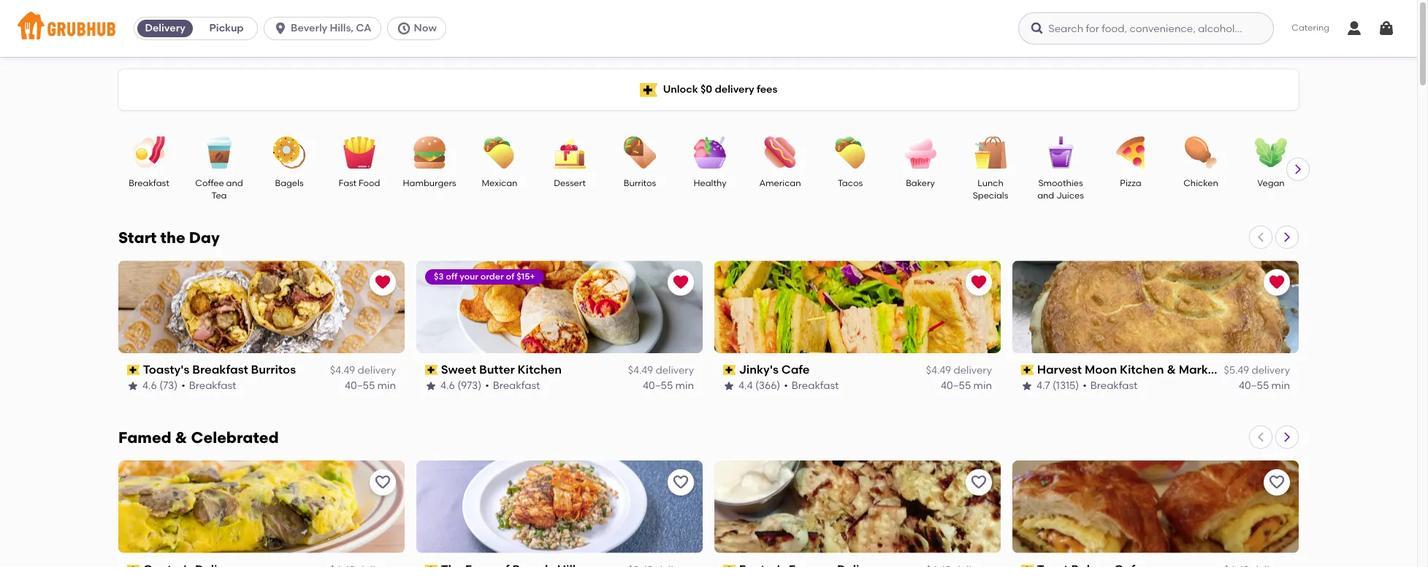 Task type: locate. For each thing, give the bounding box(es) containing it.
4.6 for sweet butter kitchen
[[441, 380, 455, 392]]

subscription pass image for factor's famous deli logo
[[723, 566, 736, 568]]

and up tea
[[226, 178, 243, 188]]

0 horizontal spatial 4.6
[[142, 380, 157, 392]]

saved restaurant image for toasty's breakfast burritos
[[374, 274, 392, 291]]

(366)
[[755, 380, 780, 392]]

save this restaurant image for save this restaurant button associated with toast bakery cafe logo
[[1268, 474, 1286, 492]]

2 $4.49 delivery from the left
[[628, 365, 694, 377]]

2 saved restaurant image from the left
[[672, 274, 690, 291]]

dessert
[[554, 178, 586, 188]]

dessert image
[[544, 137, 595, 169]]

1 horizontal spatial save this restaurant image
[[672, 474, 690, 492]]

$5.49
[[1224, 365, 1249, 377]]

4 saved restaurant image from the left
[[1268, 274, 1286, 291]]

kitchen right "butter"
[[518, 363, 562, 377]]

min
[[377, 380, 396, 392], [675, 380, 694, 392], [974, 380, 992, 392], [1272, 380, 1290, 392]]

3 40–55 from the left
[[941, 380, 971, 392]]

4.4 (366)
[[739, 380, 780, 392]]

1 kitchen from the left
[[518, 363, 562, 377]]

3 save this restaurant button from the left
[[966, 470, 992, 496]]

4 min from the left
[[1272, 380, 1290, 392]]

subscription pass image
[[1021, 365, 1034, 376], [127, 566, 140, 568], [723, 566, 736, 568]]

1 vertical spatial and
[[1037, 191, 1054, 201]]

delivery for jinky's cafe
[[954, 365, 992, 377]]

1 vertical spatial caret right icon image
[[1281, 232, 1293, 243]]

beverly hills, ca button
[[264, 17, 387, 40]]

min for sweet butter kitchen
[[675, 380, 694, 392]]

1 40–55 from the left
[[345, 380, 375, 392]]

• breakfast down moon
[[1083, 380, 1138, 392]]

2 star icon image from the left
[[425, 380, 437, 392]]

breakfast image
[[123, 137, 175, 169]]

1 caret left icon image from the top
[[1255, 232, 1267, 243]]

catering button
[[1282, 12, 1340, 45]]

2 • breakfast from the left
[[485, 380, 540, 392]]

breakfast
[[129, 178, 169, 188], [192, 363, 248, 377], [189, 380, 236, 392], [493, 380, 540, 392], [792, 380, 839, 392], [1090, 380, 1138, 392]]

cafe
[[781, 363, 810, 377]]

svg image inside 'beverly hills, ca' 'button'
[[273, 21, 288, 36]]

star icon image for sweet butter kitchen
[[425, 380, 437, 392]]

(73)
[[159, 380, 178, 392]]

star icon image left 4.6 (73)
[[127, 380, 139, 392]]

0 horizontal spatial $4.49
[[330, 365, 355, 377]]

subscription pass image
[[127, 365, 140, 376], [425, 365, 438, 376], [723, 365, 736, 376], [425, 566, 438, 568], [1021, 566, 1034, 568]]

burritos down toasty's breakfast burritos logo
[[251, 363, 296, 377]]

and inside the 'smoothies and juices'
[[1037, 191, 1054, 201]]

sweet butter kitchen logo image
[[416, 261, 703, 354]]

(1315)
[[1053, 380, 1079, 392]]

3 save this restaurant image from the left
[[1268, 474, 1286, 492]]

hills,
[[330, 22, 353, 34]]

1 min from the left
[[377, 380, 396, 392]]

delivery for toasty's breakfast burritos
[[358, 365, 396, 377]]

• breakfast
[[181, 380, 236, 392], [485, 380, 540, 392], [784, 380, 839, 392], [1083, 380, 1138, 392]]

1 save this restaurant image from the left
[[374, 474, 392, 492]]

0 horizontal spatial subscription pass image
[[127, 566, 140, 568]]

1 horizontal spatial $4.49
[[628, 365, 653, 377]]

subscription pass image for sweet butter kitchen
[[425, 365, 438, 376]]

1 horizontal spatial kitchen
[[1120, 363, 1164, 377]]

0 horizontal spatial and
[[226, 178, 243, 188]]

svg image
[[1346, 20, 1363, 37], [1378, 20, 1395, 37], [273, 21, 288, 36], [396, 21, 411, 36]]

sweet butter kitchen
[[441, 363, 562, 377]]

caret left icon image down $5.49 delivery
[[1255, 432, 1267, 443]]

and for coffee and tea
[[226, 178, 243, 188]]

vegan image
[[1246, 137, 1297, 169]]

pickup button
[[196, 17, 257, 40]]

toasty's breakfast burritos
[[143, 363, 296, 377]]

fees
[[757, 83, 778, 96]]

tacos image
[[825, 137, 876, 169]]

catering
[[1292, 23, 1330, 33]]

4.6 left (73)
[[142, 380, 157, 392]]

hamburgers
[[403, 178, 456, 188]]

3 star icon image from the left
[[723, 380, 735, 392]]

saved restaurant button for harvest moon kitchen & marketplace
[[1264, 270, 1290, 296]]

3 • from the left
[[784, 380, 788, 392]]

breakfast down toasty's breakfast burritos
[[189, 380, 236, 392]]

1 horizontal spatial $4.49 delivery
[[628, 365, 694, 377]]

0 horizontal spatial $4.49 delivery
[[330, 365, 396, 377]]

1 star icon image from the left
[[127, 380, 139, 392]]

&
[[1167, 363, 1176, 377], [175, 429, 187, 447]]

2 horizontal spatial subscription pass image
[[1021, 365, 1034, 376]]

1 $4.49 from the left
[[330, 365, 355, 377]]

• breakfast for breakfast
[[181, 380, 236, 392]]

$4.49 delivery for kitchen
[[628, 365, 694, 377]]

star icon image for harvest moon kitchen & marketplace
[[1021, 380, 1033, 392]]

delivery for sweet butter kitchen
[[656, 365, 694, 377]]

$15+
[[517, 272, 535, 282]]

jinky's
[[739, 363, 779, 377]]

caret left icon image
[[1255, 232, 1267, 243], [1255, 432, 1267, 443]]

4.6
[[142, 380, 157, 392], [441, 380, 455, 392]]

saved restaurant image for harvest moon kitchen & marketplace
[[1268, 274, 1286, 291]]

burritos down burritos image
[[624, 178, 656, 188]]

jinky's cafe logo image
[[714, 261, 1001, 354]]

delivery
[[715, 83, 754, 96], [358, 365, 396, 377], [656, 365, 694, 377], [954, 365, 992, 377], [1252, 365, 1290, 377]]

2 • from the left
[[485, 380, 489, 392]]

$5.49 delivery
[[1224, 365, 1290, 377]]

caret left icon image for start the day
[[1255, 232, 1267, 243]]

0 horizontal spatial kitchen
[[518, 363, 562, 377]]

2 40–55 min from the left
[[643, 380, 694, 392]]

sweet
[[441, 363, 476, 377]]

fast
[[339, 178, 357, 188]]

famed
[[118, 429, 171, 447]]

1 vertical spatial caret left icon image
[[1255, 432, 1267, 443]]

40–55 min
[[345, 380, 396, 392], [643, 380, 694, 392], [941, 380, 992, 392], [1239, 380, 1290, 392]]

$4.49 delivery
[[330, 365, 396, 377], [628, 365, 694, 377], [926, 365, 992, 377]]

$4.49
[[330, 365, 355, 377], [628, 365, 653, 377], [926, 365, 951, 377]]

and for smoothies and juices
[[1037, 191, 1054, 201]]

the farm of beverly hills logo image
[[416, 461, 703, 554]]

4 • breakfast from the left
[[1083, 380, 1138, 392]]

• breakfast down toasty's breakfast burritos
[[181, 380, 236, 392]]

the
[[160, 229, 185, 247]]

•
[[181, 380, 185, 392], [485, 380, 489, 392], [784, 380, 788, 392], [1083, 380, 1087, 392]]

saved restaurant button for toasty's breakfast burritos
[[370, 270, 396, 296]]

1 saved restaurant button from the left
[[370, 270, 396, 296]]

1 saved restaurant image from the left
[[374, 274, 392, 291]]

4 star icon image from the left
[[1021, 380, 1033, 392]]

2 min from the left
[[675, 380, 694, 392]]

delivery for harvest moon kitchen & marketplace
[[1252, 365, 1290, 377]]

tacos
[[838, 178, 863, 188]]

0 horizontal spatial burritos
[[251, 363, 296, 377]]

2 horizontal spatial save this restaurant image
[[1268, 474, 1286, 492]]

star icon image left 4.6 (973)
[[425, 380, 437, 392]]

star icon image left 4.4
[[723, 380, 735, 392]]

• for cafe
[[784, 380, 788, 392]]

save this restaurant image for canter's deli logo at the left's save this restaurant button
[[374, 474, 392, 492]]

saved restaurant button for jinky's cafe
[[966, 270, 992, 296]]

4 40–55 from the left
[[1239, 380, 1269, 392]]

• right (1315)
[[1083, 380, 1087, 392]]

1 horizontal spatial 4.6
[[441, 380, 455, 392]]

2 4.6 from the left
[[441, 380, 455, 392]]

40–55
[[345, 380, 375, 392], [643, 380, 673, 392], [941, 380, 971, 392], [1239, 380, 1269, 392]]

• right (973)
[[485, 380, 489, 392]]

beverly hills, ca
[[291, 22, 371, 34]]

saved restaurant button
[[370, 270, 396, 296], [668, 270, 694, 296], [966, 270, 992, 296], [1264, 270, 1290, 296]]

kitchen right moon
[[1120, 363, 1164, 377]]

breakfast for toasty's breakfast burritos
[[189, 380, 236, 392]]

burritos
[[624, 178, 656, 188], [251, 363, 296, 377]]

mexican
[[482, 178, 518, 188]]

chicken
[[1184, 178, 1218, 188]]

2 40–55 from the left
[[643, 380, 673, 392]]

breakfast for harvest moon kitchen & marketplace
[[1090, 380, 1138, 392]]

0 vertical spatial burritos
[[624, 178, 656, 188]]

juices
[[1056, 191, 1084, 201]]

breakfast right toasty's at the bottom left
[[192, 363, 248, 377]]

saved restaurant image
[[374, 274, 392, 291], [672, 274, 690, 291], [970, 274, 988, 291], [1268, 274, 1286, 291]]

• for butter
[[485, 380, 489, 392]]

kitchen
[[518, 363, 562, 377], [1120, 363, 1164, 377]]

caret left icon image for famed & celebrated
[[1255, 432, 1267, 443]]

40–55 min for jinky's cafe
[[941, 380, 992, 392]]

and
[[226, 178, 243, 188], [1037, 191, 1054, 201]]

1 horizontal spatial and
[[1037, 191, 1054, 201]]

0 horizontal spatial &
[[175, 429, 187, 447]]

3 saved restaurant image from the left
[[970, 274, 988, 291]]

4 40–55 min from the left
[[1239, 380, 1290, 392]]

4 • from the left
[[1083, 380, 1087, 392]]

3 saved restaurant button from the left
[[966, 270, 992, 296]]

• right (366)
[[784, 380, 788, 392]]

2 horizontal spatial $4.49 delivery
[[926, 365, 992, 377]]

toasty's
[[143, 363, 189, 377]]

$4.49 for burritos
[[330, 365, 355, 377]]

2 vertical spatial caret right icon image
[[1281, 432, 1293, 443]]

& left marketplace
[[1167, 363, 1176, 377]]

save this restaurant button
[[370, 470, 396, 496], [668, 470, 694, 496], [966, 470, 992, 496], [1264, 470, 1290, 496]]

save this restaurant button for canter's deli logo at the left
[[370, 470, 396, 496]]

order
[[481, 272, 504, 282]]

2 save this restaurant image from the left
[[672, 474, 690, 492]]

subscription pass image for jinky's cafe
[[723, 365, 736, 376]]

1 • from the left
[[181, 380, 185, 392]]

delivery button
[[134, 17, 196, 40]]

hamburgers image
[[404, 137, 455, 169]]

0 vertical spatial and
[[226, 178, 243, 188]]

save this restaurant image
[[374, 474, 392, 492], [672, 474, 690, 492], [1268, 474, 1286, 492]]

and inside the coffee and tea
[[226, 178, 243, 188]]

3 min from the left
[[974, 380, 992, 392]]

2 save this restaurant button from the left
[[668, 470, 694, 496]]

caret right icon image for celebrated
[[1281, 432, 1293, 443]]

0 horizontal spatial save this restaurant image
[[374, 474, 392, 492]]

caret right icon image
[[1292, 164, 1304, 175], [1281, 232, 1293, 243], [1281, 432, 1293, 443]]

2 caret left icon image from the top
[[1255, 432, 1267, 443]]

• breakfast down cafe
[[784, 380, 839, 392]]

$4.49 for kitchen
[[628, 365, 653, 377]]

chicken image
[[1175, 137, 1227, 169]]

4.6 for toasty's breakfast burritos
[[142, 380, 157, 392]]

breakfast down sweet butter kitchen
[[493, 380, 540, 392]]

smoothies and juices
[[1037, 178, 1084, 201]]

2 kitchen from the left
[[1120, 363, 1164, 377]]

0 vertical spatial &
[[1167, 363, 1176, 377]]

breakfast down moon
[[1090, 380, 1138, 392]]

unlock $0 delivery fees
[[663, 83, 778, 96]]

lunch
[[978, 178, 1004, 188]]

harvest moon kitchen & marketplace logo image
[[1013, 261, 1299, 354]]

bagels image
[[264, 137, 315, 169]]

2 $4.49 from the left
[[628, 365, 653, 377]]

american image
[[755, 137, 806, 169]]

coffee and tea image
[[194, 137, 245, 169]]

4.6 down sweet
[[441, 380, 455, 392]]

and down smoothies
[[1037, 191, 1054, 201]]

1 4.6 from the left
[[142, 380, 157, 392]]

1 • breakfast from the left
[[181, 380, 236, 392]]

40–55 for sweet butter kitchen
[[643, 380, 673, 392]]

4 saved restaurant button from the left
[[1264, 270, 1290, 296]]

2 horizontal spatial $4.49
[[926, 365, 951, 377]]

famed & celebrated
[[118, 429, 279, 447]]

• for breakfast
[[181, 380, 185, 392]]

• breakfast down sweet butter kitchen
[[485, 380, 540, 392]]

1 $4.49 delivery from the left
[[330, 365, 396, 377]]

pickup
[[209, 22, 244, 34]]

star icon image
[[127, 380, 139, 392], [425, 380, 437, 392], [723, 380, 735, 392], [1021, 380, 1033, 392]]

0 vertical spatial caret left icon image
[[1255, 232, 1267, 243]]

caret left icon image down vegan on the top of the page
[[1255, 232, 1267, 243]]

breakfast down cafe
[[792, 380, 839, 392]]

3 $4.49 delivery from the left
[[926, 365, 992, 377]]

• breakfast for cafe
[[784, 380, 839, 392]]

4 save this restaurant button from the left
[[1264, 470, 1290, 496]]

1 save this restaurant button from the left
[[370, 470, 396, 496]]

& right famed
[[175, 429, 187, 447]]

specials
[[973, 191, 1008, 201]]

1 horizontal spatial subscription pass image
[[723, 566, 736, 568]]

3 40–55 min from the left
[[941, 380, 992, 392]]

unlock
[[663, 83, 698, 96]]

3 • breakfast from the left
[[784, 380, 839, 392]]

svg image
[[1030, 21, 1045, 36]]

harvest
[[1037, 363, 1082, 377]]

1 40–55 min from the left
[[345, 380, 396, 392]]

bagels
[[275, 178, 304, 188]]

lunch specials
[[973, 178, 1008, 201]]

healthy image
[[685, 137, 736, 169]]

40–55 for toasty's breakfast burritos
[[345, 380, 375, 392]]

4.7
[[1037, 380, 1050, 392]]

min for jinky's cafe
[[974, 380, 992, 392]]

kitchen for moon
[[1120, 363, 1164, 377]]

• right (73)
[[181, 380, 185, 392]]

min for toasty's breakfast burritos
[[377, 380, 396, 392]]

star icon image left 4.7
[[1021, 380, 1033, 392]]



Task type: describe. For each thing, give the bounding box(es) containing it.
• breakfast for moon
[[1083, 380, 1138, 392]]

4.6 (73)
[[142, 380, 178, 392]]

day
[[189, 229, 220, 247]]

$4.49 delivery for burritos
[[330, 365, 396, 377]]

fast food image
[[334, 137, 385, 169]]

4.7 (1315)
[[1037, 380, 1079, 392]]

save this restaurant button for factor's famous deli logo
[[966, 470, 992, 496]]

start
[[118, 229, 157, 247]]

of
[[506, 272, 514, 282]]

tea
[[211, 191, 227, 201]]

moon
[[1085, 363, 1117, 377]]

40–55 min for sweet butter kitchen
[[643, 380, 694, 392]]

butter
[[479, 363, 515, 377]]

lunch specials image
[[965, 137, 1016, 169]]

vegan
[[1257, 178, 1285, 188]]

canter's deli logo image
[[118, 461, 405, 554]]

jinky's cafe
[[739, 363, 810, 377]]

kitchen for butter
[[518, 363, 562, 377]]

0 vertical spatial caret right icon image
[[1292, 164, 1304, 175]]

Search for food, convenience, alcohol... search field
[[1019, 12, 1274, 45]]

breakfast for jinky's cafe
[[792, 380, 839, 392]]

food
[[359, 178, 380, 188]]

2 saved restaurant button from the left
[[668, 270, 694, 296]]

mexican image
[[474, 137, 525, 169]]

4.4
[[739, 380, 753, 392]]

1 horizontal spatial burritos
[[624, 178, 656, 188]]

bakery image
[[895, 137, 946, 169]]

toast bakery cafe logo image
[[1013, 461, 1299, 554]]

beverly
[[291, 22, 327, 34]]

your
[[460, 272, 478, 282]]

now
[[414, 22, 437, 34]]

ca
[[356, 22, 371, 34]]

save this restaurant image
[[970, 474, 988, 492]]

now button
[[387, 17, 452, 40]]

breakfast for sweet butter kitchen
[[493, 380, 540, 392]]

smoothies and juices image
[[1035, 137, 1086, 169]]

bakery
[[906, 178, 935, 188]]

$3 off your order of $15+
[[434, 272, 535, 282]]

• for moon
[[1083, 380, 1087, 392]]

1 vertical spatial burritos
[[251, 363, 296, 377]]

subscription pass image for toasty's breakfast burritos
[[127, 365, 140, 376]]

$0
[[701, 83, 712, 96]]

start the day
[[118, 229, 220, 247]]

$3
[[434, 272, 444, 282]]

pizza
[[1120, 178, 1142, 188]]

1 vertical spatial &
[[175, 429, 187, 447]]

min for harvest moon kitchen & marketplace
[[1272, 380, 1290, 392]]

saved restaurant image for jinky's cafe
[[970, 274, 988, 291]]

star icon image for toasty's breakfast burritos
[[127, 380, 139, 392]]

american
[[759, 178, 801, 188]]

save this restaurant button for the farm of beverly hills logo
[[668, 470, 694, 496]]

fast food
[[339, 178, 380, 188]]

• breakfast for butter
[[485, 380, 540, 392]]

breakfast down breakfast image on the top
[[129, 178, 169, 188]]

save this restaurant button for toast bakery cafe logo
[[1264, 470, 1290, 496]]

save this restaurant image for save this restaurant button corresponding to the farm of beverly hills logo
[[672, 474, 690, 492]]

pizza image
[[1105, 137, 1156, 169]]

3 $4.49 from the left
[[926, 365, 951, 377]]

svg image inside now button
[[396, 21, 411, 36]]

toasty's breakfast burritos logo image
[[118, 261, 405, 354]]

healthy
[[694, 178, 727, 188]]

off
[[446, 272, 458, 282]]

40–55 for harvest moon kitchen & marketplace
[[1239, 380, 1269, 392]]

4.6 (973)
[[441, 380, 482, 392]]

(973)
[[457, 380, 482, 392]]

grubhub plus flag logo image
[[640, 83, 657, 97]]

caret right icon image for day
[[1281, 232, 1293, 243]]

celebrated
[[191, 429, 279, 447]]

coffee
[[195, 178, 224, 188]]

delivery
[[145, 22, 185, 34]]

harvest moon kitchen & marketplace
[[1037, 363, 1252, 377]]

marketplace
[[1179, 363, 1252, 377]]

40–55 min for harvest moon kitchen & marketplace
[[1239, 380, 1290, 392]]

40–55 for jinky's cafe
[[941, 380, 971, 392]]

burritos image
[[614, 137, 666, 169]]

main navigation navigation
[[0, 0, 1417, 57]]

smoothies
[[1038, 178, 1083, 188]]

coffee and tea
[[195, 178, 243, 201]]

star icon image for jinky's cafe
[[723, 380, 735, 392]]

subscription pass image for canter's deli logo at the left
[[127, 566, 140, 568]]

1 horizontal spatial &
[[1167, 363, 1176, 377]]

factor's famous deli logo image
[[714, 461, 1001, 554]]

40–55 min for toasty's breakfast burritos
[[345, 380, 396, 392]]



Task type: vqa. For each thing, say whether or not it's contained in the screenshot.
delivery associated with Harvest Moon Kitchen & Marketplace
yes



